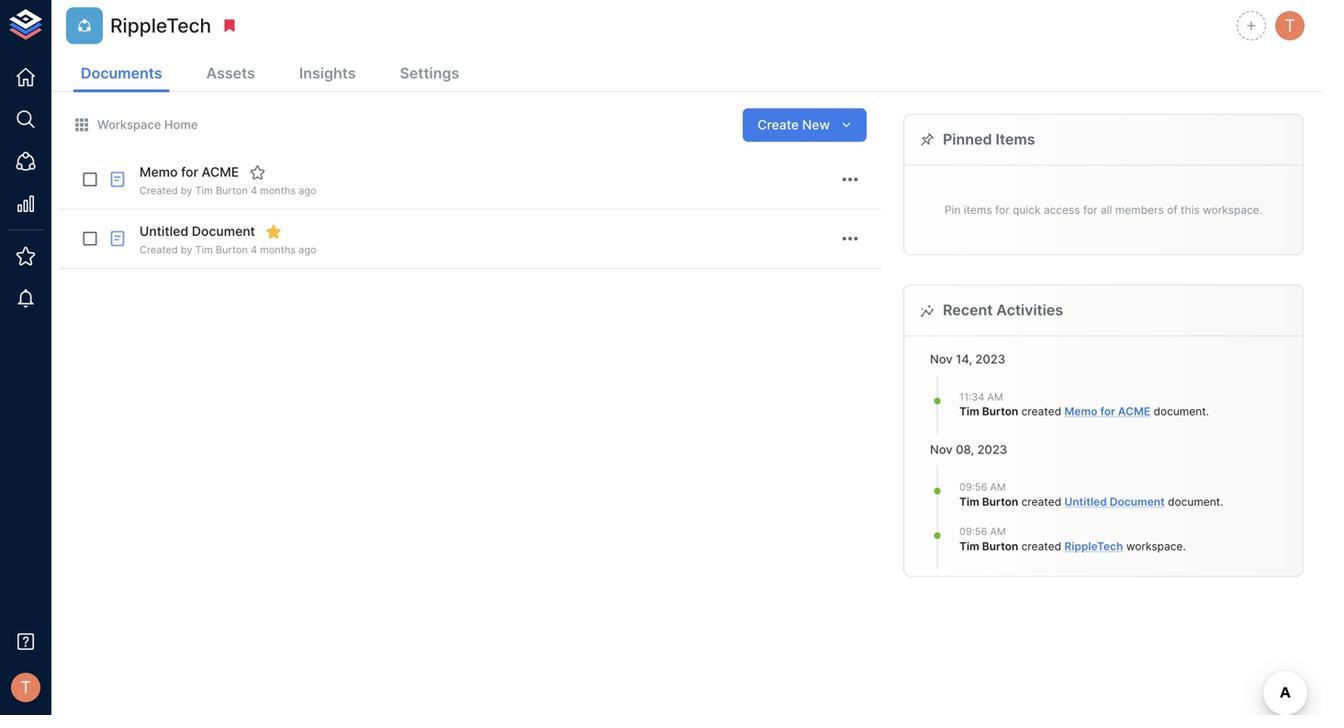 Task type: locate. For each thing, give the bounding box(es) containing it.
.
[[1206, 405, 1209, 418], [1221, 496, 1224, 509], [1183, 540, 1186, 553]]

0 horizontal spatial acme
[[202, 165, 239, 180]]

0 horizontal spatial t
[[20, 678, 31, 698]]

09:56 am tim burton created rippletech workspace .
[[960, 526, 1186, 553]]

1 vertical spatial 2023
[[978, 443, 1008, 457]]

document
[[1154, 405, 1206, 418], [1168, 496, 1221, 509]]

nov left 14,
[[930, 352, 953, 367]]

tim for rippletech
[[960, 540, 980, 553]]

0 horizontal spatial .
[[1183, 540, 1186, 553]]

2 horizontal spatial .
[[1221, 496, 1224, 509]]

2 nov from the top
[[930, 443, 953, 457]]

nov left 08,
[[930, 443, 953, 457]]

months down favorite image
[[260, 185, 296, 197]]

2 09:56 from the top
[[960, 526, 988, 538]]

rippletech inside the 09:56 am tim burton created rippletech workspace .
[[1065, 540, 1123, 553]]

0 vertical spatial created by tim burton 4 months ago
[[140, 185, 317, 197]]

acme inside 11:34 am tim burton created memo for acme document .
[[1118, 405, 1151, 418]]

09:56
[[960, 481, 988, 493], [960, 526, 988, 538]]

2 months from the top
[[260, 244, 296, 256]]

insights
[[299, 64, 356, 82]]

by down untitled document
[[181, 244, 192, 256]]

memo down workspace home at top
[[140, 165, 178, 180]]

0 vertical spatial 09:56
[[960, 481, 988, 493]]

2 4 from the top
[[251, 244, 257, 256]]

burton inside the 09:56 am tim burton created rippletech workspace .
[[982, 540, 1019, 553]]

1 4 from the top
[[251, 185, 257, 197]]

workspace home link
[[73, 117, 198, 133]]

by
[[181, 185, 192, 197], [181, 244, 192, 256]]

am inside 09:56 am tim burton created untitled document document .
[[990, 481, 1006, 493]]

untitled down memo for acme
[[140, 224, 188, 239]]

untitled
[[140, 224, 188, 239], [1065, 496, 1107, 509]]

0 vertical spatial t
[[1285, 15, 1296, 36]]

ago
[[299, 185, 317, 197], [299, 244, 317, 256]]

activities
[[997, 301, 1063, 319]]

0 horizontal spatial untitled
[[140, 224, 188, 239]]

am
[[988, 391, 1003, 403], [990, 481, 1006, 493], [990, 526, 1006, 538]]

document right memo for acme link
[[1154, 405, 1206, 418]]

created
[[140, 185, 178, 197], [140, 244, 178, 256]]

0 horizontal spatial t button
[[6, 668, 46, 708]]

document up workspace
[[1110, 496, 1165, 509]]

1 vertical spatial memo
[[1065, 405, 1098, 418]]

09:56 inside 09:56 am tim burton created untitled document document .
[[960, 481, 988, 493]]

09:56 for untitled document
[[960, 481, 988, 493]]

for up 09:56 am tim burton created untitled document document . in the right bottom of the page
[[1101, 405, 1116, 418]]

1 vertical spatial created
[[140, 244, 178, 256]]

tim for memo for acme
[[960, 405, 980, 418]]

for left quick
[[995, 203, 1010, 217]]

burton inside 11:34 am tim burton created memo for acme document .
[[982, 405, 1019, 418]]

2 by from the top
[[181, 244, 192, 256]]

1 by from the top
[[181, 185, 192, 197]]

0 vertical spatial created
[[1022, 405, 1062, 418]]

1 vertical spatial nov
[[930, 443, 953, 457]]

burton inside 09:56 am tim burton created untitled document document .
[[982, 496, 1019, 509]]

. inside the 09:56 am tim burton created rippletech workspace .
[[1183, 540, 1186, 553]]

0 vertical spatial nov
[[930, 352, 953, 367]]

0 vertical spatial created
[[140, 185, 178, 197]]

1 vertical spatial created by tim burton 4 months ago
[[140, 244, 317, 256]]

1 horizontal spatial rippletech
[[1065, 540, 1123, 553]]

1 vertical spatial 09:56
[[960, 526, 988, 538]]

09:56 for rippletech
[[960, 526, 988, 538]]

document inside 09:56 am tim burton created untitled document document .
[[1110, 496, 1165, 509]]

0 vertical spatial rippletech
[[110, 14, 211, 37]]

memo inside 11:34 am tim burton created memo for acme document .
[[1065, 405, 1098, 418]]

am for rippletech
[[990, 526, 1006, 538]]

created by tim burton 4 months ago down favorite image
[[140, 185, 317, 197]]

created left memo for acme link
[[1022, 405, 1062, 418]]

items
[[996, 130, 1036, 148]]

2023 right 14,
[[976, 352, 1006, 367]]

created inside the 09:56 am tim burton created rippletech workspace .
[[1022, 540, 1062, 553]]

for left all
[[1084, 203, 1098, 217]]

1 created by tim burton 4 months ago from the top
[[140, 185, 317, 197]]

ago for memo for acme
[[299, 185, 317, 197]]

0 vertical spatial memo
[[140, 165, 178, 180]]

rippletech
[[110, 14, 211, 37], [1065, 540, 1123, 553]]

1 horizontal spatial t button
[[1273, 8, 1308, 43]]

0 vertical spatial document
[[1154, 405, 1206, 418]]

0 vertical spatial am
[[988, 391, 1003, 403]]

untitled up the 09:56 am tim burton created rippletech workspace .
[[1065, 496, 1107, 509]]

1 vertical spatial months
[[260, 244, 296, 256]]

for inside 11:34 am tim burton created memo for acme document .
[[1101, 405, 1116, 418]]

1 vertical spatial by
[[181, 244, 192, 256]]

created left rippletech 'link'
[[1022, 540, 1062, 553]]

1 vertical spatial acme
[[1118, 405, 1151, 418]]

4 down untitled document
[[251, 244, 257, 256]]

0 horizontal spatial document
[[192, 224, 255, 239]]

by for document
[[181, 244, 192, 256]]

tim for untitled document
[[960, 496, 980, 509]]

2 created from the top
[[140, 244, 178, 256]]

assets
[[206, 64, 255, 82]]

1 vertical spatial rippletech
[[1065, 540, 1123, 553]]

workspace
[[1127, 540, 1183, 553]]

rippletech link
[[1065, 540, 1123, 553]]

1 created from the top
[[1022, 405, 1062, 418]]

burton for untitled document
[[982, 496, 1019, 509]]

1 vertical spatial am
[[990, 481, 1006, 493]]

by for for
[[181, 185, 192, 197]]

1 horizontal spatial document
[[1110, 496, 1165, 509]]

0 vertical spatial acme
[[202, 165, 239, 180]]

1 horizontal spatial acme
[[1118, 405, 1151, 418]]

1 vertical spatial created
[[1022, 496, 1062, 509]]

memo
[[140, 165, 178, 180], [1065, 405, 1098, 418]]

2 vertical spatial am
[[990, 526, 1006, 538]]

for
[[181, 165, 198, 180], [995, 203, 1010, 217], [1084, 203, 1098, 217], [1101, 405, 1116, 418]]

created down memo for acme
[[140, 185, 178, 197]]

created by tim burton 4 months ago
[[140, 185, 317, 197], [140, 244, 317, 256]]

1 ago from the top
[[299, 185, 317, 197]]

1 horizontal spatial .
[[1206, 405, 1209, 418]]

document up workspace
[[1168, 496, 1221, 509]]

months
[[260, 185, 296, 197], [260, 244, 296, 256]]

created down untitled document
[[140, 244, 178, 256]]

t for bottommost t button
[[20, 678, 31, 698]]

0 vertical spatial t button
[[1273, 8, 1308, 43]]

created inside 09:56 am tim burton created untitled document document .
[[1022, 496, 1062, 509]]

0 vertical spatial .
[[1206, 405, 1209, 418]]

08,
[[956, 443, 974, 457]]

tim inside 11:34 am tim burton created memo for acme document .
[[960, 405, 980, 418]]

0 vertical spatial months
[[260, 185, 296, 197]]

11:34 am tim burton created memo for acme document .
[[960, 391, 1209, 418]]

1 horizontal spatial memo
[[1065, 405, 1098, 418]]

2023
[[976, 352, 1006, 367], [978, 443, 1008, 457]]

created
[[1022, 405, 1062, 418], [1022, 496, 1062, 509], [1022, 540, 1062, 553]]

0 vertical spatial untitled
[[140, 224, 188, 239]]

tim inside 09:56 am tim burton created untitled document document .
[[960, 496, 980, 509]]

am inside 11:34 am tim burton created memo for acme document .
[[988, 391, 1003, 403]]

4 down favorite image
[[251, 185, 257, 197]]

4 for untitled document
[[251, 244, 257, 256]]

1 created from the top
[[140, 185, 178, 197]]

2 vertical spatial .
[[1183, 540, 1186, 553]]

created by tim burton 4 months ago down untitled document
[[140, 244, 317, 256]]

acme
[[202, 165, 239, 180], [1118, 405, 1151, 418]]

burton
[[216, 185, 248, 197], [216, 244, 248, 256], [982, 405, 1019, 418], [982, 496, 1019, 509], [982, 540, 1019, 553]]

1 nov from the top
[[930, 352, 953, 367]]

. inside 09:56 am tim burton created untitled document document .
[[1221, 496, 1224, 509]]

1 vertical spatial ago
[[299, 244, 317, 256]]

settings
[[400, 64, 459, 82]]

months down remove favorite icon
[[260, 244, 296, 256]]

items
[[964, 203, 992, 217]]

settings link
[[393, 57, 467, 92]]

document
[[192, 224, 255, 239], [1110, 496, 1165, 509]]

2 vertical spatial created
[[1022, 540, 1062, 553]]

2023 for nov 08, 2023
[[978, 443, 1008, 457]]

1 vertical spatial untitled
[[1065, 496, 1107, 509]]

0 vertical spatial 4
[[251, 185, 257, 197]]

1 09:56 from the top
[[960, 481, 988, 493]]

recent
[[943, 301, 993, 319]]

2 created by tim burton 4 months ago from the top
[[140, 244, 317, 256]]

tim inside the 09:56 am tim burton created rippletech workspace .
[[960, 540, 980, 553]]

0 vertical spatial by
[[181, 185, 192, 197]]

months for memo for acme
[[260, 185, 296, 197]]

am inside the 09:56 am tim burton created rippletech workspace .
[[990, 526, 1006, 538]]

insights link
[[292, 57, 363, 92]]

3 created from the top
[[1022, 540, 1062, 553]]

1 vertical spatial .
[[1221, 496, 1224, 509]]

1 horizontal spatial untitled
[[1065, 496, 1107, 509]]

burton for memo for acme
[[982, 405, 1019, 418]]

0 vertical spatial ago
[[299, 185, 317, 197]]

rippletech up 'documents' at the left top of the page
[[110, 14, 211, 37]]

memo up 09:56 am tim burton created untitled document document . in the right bottom of the page
[[1065, 405, 1098, 418]]

pinned items
[[943, 130, 1036, 148]]

1 vertical spatial t button
[[6, 668, 46, 708]]

create new button
[[743, 108, 867, 142]]

of
[[1167, 203, 1178, 217]]

created for untitled
[[140, 244, 178, 256]]

2023 right 08,
[[978, 443, 1008, 457]]

workspace
[[97, 117, 161, 132]]

burton for rippletech
[[982, 540, 1019, 553]]

1 vertical spatial t
[[20, 678, 31, 698]]

1 months from the top
[[260, 185, 296, 197]]

workspace home
[[97, 117, 198, 132]]

documents
[[81, 64, 162, 82]]

t button
[[1273, 8, 1308, 43], [6, 668, 46, 708]]

created up the 09:56 am tim burton created rippletech workspace .
[[1022, 496, 1062, 509]]

rippletech down untitled document link
[[1065, 540, 1123, 553]]

remove favorite image
[[265, 224, 282, 240]]

am for memo
[[988, 391, 1003, 403]]

tim
[[195, 185, 213, 197], [195, 244, 213, 256], [960, 405, 980, 418], [960, 496, 980, 509], [960, 540, 980, 553]]

09:56 inside the 09:56 am tim burton created rippletech workspace .
[[960, 526, 988, 538]]

4 for memo for acme
[[251, 185, 257, 197]]

document left remove favorite icon
[[192, 224, 255, 239]]

created inside 11:34 am tim burton created memo for acme document .
[[1022, 405, 1062, 418]]

remove bookmark image
[[221, 17, 238, 34]]

1 horizontal spatial t
[[1285, 15, 1296, 36]]

0 horizontal spatial rippletech
[[110, 14, 211, 37]]

nov
[[930, 352, 953, 367], [930, 443, 953, 457]]

by down memo for acme
[[181, 185, 192, 197]]

t
[[1285, 15, 1296, 36], [20, 678, 31, 698]]

1 vertical spatial document
[[1110, 496, 1165, 509]]

nov for nov 14, 2023
[[930, 352, 953, 367]]

11:34
[[960, 391, 985, 403]]

2 created from the top
[[1022, 496, 1062, 509]]

0 vertical spatial 2023
[[976, 352, 1006, 367]]

1 vertical spatial 4
[[251, 244, 257, 256]]

1 vertical spatial document
[[1168, 496, 1221, 509]]

2 ago from the top
[[299, 244, 317, 256]]

4
[[251, 185, 257, 197], [251, 244, 257, 256]]



Task type: vqa. For each thing, say whether or not it's contained in the screenshot.
middle the created
yes



Task type: describe. For each thing, give the bounding box(es) containing it.
memo for acme link
[[1065, 405, 1151, 418]]

months for untitled document
[[260, 244, 296, 256]]

home
[[164, 117, 198, 132]]

nov 08, 2023
[[930, 443, 1008, 457]]

. inside 11:34 am tim burton created memo for acme document .
[[1206, 405, 1209, 418]]

created by tim burton 4 months ago for untitled document
[[140, 244, 317, 256]]

quick
[[1013, 203, 1041, 217]]

pin
[[945, 203, 961, 217]]

created by tim burton 4 months ago for memo for acme
[[140, 185, 317, 197]]

0 horizontal spatial memo
[[140, 165, 178, 180]]

documents link
[[73, 57, 170, 92]]

09:56 am tim burton created untitled document document .
[[960, 481, 1224, 509]]

ago for untitled document
[[299, 244, 317, 256]]

memo for acme
[[140, 165, 239, 180]]

create
[[758, 117, 799, 132]]

untitled document
[[140, 224, 255, 239]]

create new
[[758, 117, 830, 132]]

nov for nov 08, 2023
[[930, 443, 953, 457]]

this
[[1181, 203, 1200, 217]]

2023 for nov 14, 2023
[[976, 352, 1006, 367]]

created for memo
[[1022, 405, 1062, 418]]

14,
[[956, 352, 973, 367]]

untitled document link
[[1065, 496, 1165, 509]]

pin items for quick access for all members of this workspace.
[[945, 203, 1263, 217]]

recent activities
[[943, 301, 1063, 319]]

favorite image
[[249, 164, 266, 181]]

created for untitled
[[1022, 496, 1062, 509]]

document inside 09:56 am tim burton created untitled document document .
[[1168, 496, 1221, 509]]

access
[[1044, 203, 1080, 217]]

am for untitled
[[990, 481, 1006, 493]]

created for memo
[[140, 185, 178, 197]]

pinned
[[943, 130, 992, 148]]

all
[[1101, 203, 1112, 217]]

members
[[1116, 203, 1164, 217]]

assets link
[[199, 57, 263, 92]]

0 vertical spatial document
[[192, 224, 255, 239]]

untitled inside 09:56 am tim burton created untitled document document .
[[1065, 496, 1107, 509]]

document inside 11:34 am tim burton created memo for acme document .
[[1154, 405, 1206, 418]]

workspace.
[[1203, 203, 1263, 217]]

new
[[802, 117, 830, 132]]

t for the top t button
[[1285, 15, 1296, 36]]

for down home
[[181, 165, 198, 180]]

nov 14, 2023
[[930, 352, 1006, 367]]

created for rippletech
[[1022, 540, 1062, 553]]



